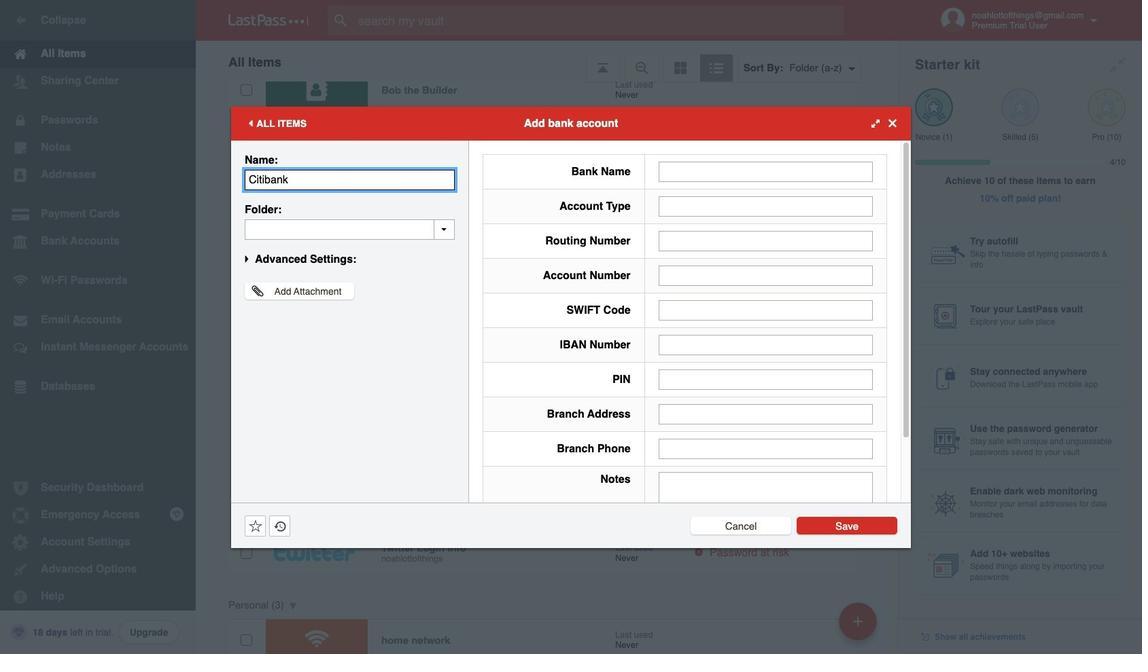 Task type: locate. For each thing, give the bounding box(es) containing it.
new item image
[[854, 617, 863, 627]]

Search search field
[[328, 5, 871, 35]]

dialog
[[231, 106, 911, 566]]

None text field
[[659, 162, 873, 182], [245, 170, 455, 190], [659, 196, 873, 217], [659, 231, 873, 251], [659, 266, 873, 286], [659, 335, 873, 355], [659, 370, 873, 390], [659, 439, 873, 459], [659, 162, 873, 182], [245, 170, 455, 190], [659, 196, 873, 217], [659, 231, 873, 251], [659, 266, 873, 286], [659, 335, 873, 355], [659, 370, 873, 390], [659, 439, 873, 459]]

None text field
[[245, 219, 455, 240], [659, 300, 873, 321], [659, 404, 873, 425], [659, 472, 873, 557], [245, 219, 455, 240], [659, 300, 873, 321], [659, 404, 873, 425], [659, 472, 873, 557]]

lastpass image
[[229, 14, 309, 27]]

search my vault text field
[[328, 5, 871, 35]]

vault options navigation
[[196, 41, 899, 82]]



Task type: describe. For each thing, give the bounding box(es) containing it.
new item navigation
[[835, 599, 886, 655]]

main navigation navigation
[[0, 0, 196, 655]]



Task type: vqa. For each thing, say whether or not it's contained in the screenshot.
New item navigation
yes



